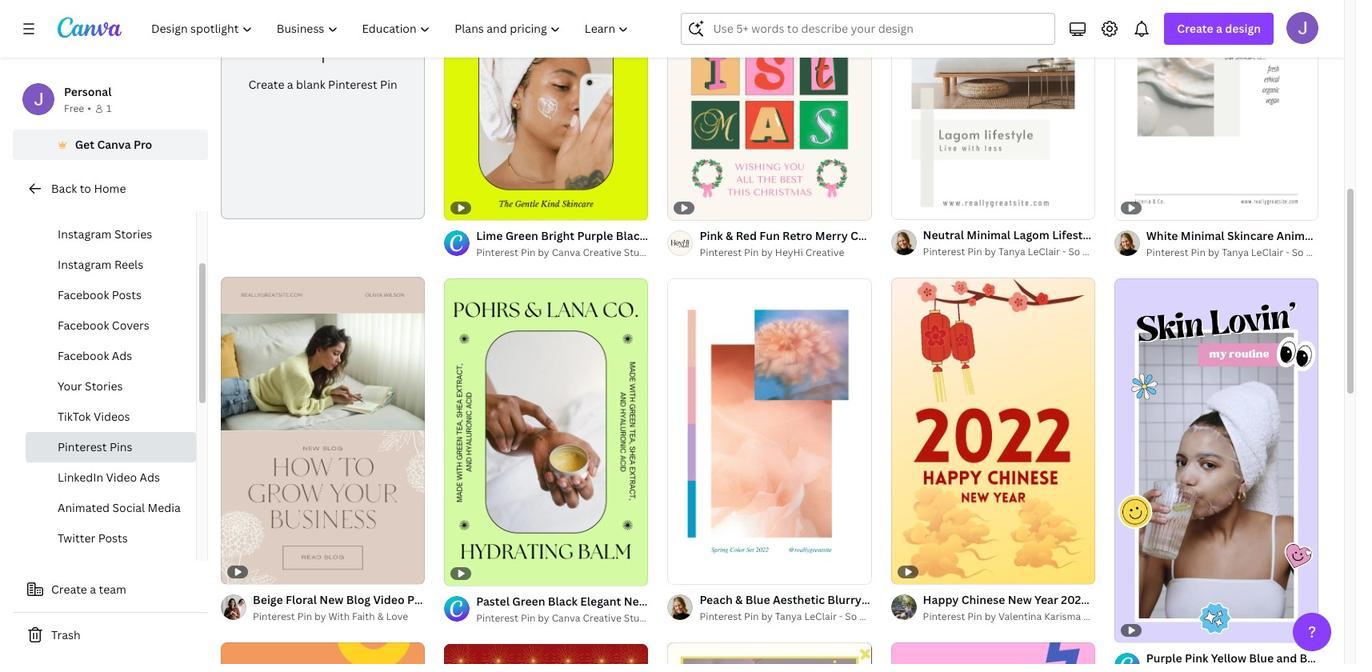 Task type: locate. For each thing, give the bounding box(es) containing it.
1 horizontal spatial video
[[373, 592, 405, 607]]

posts for twitter posts
[[98, 530, 128, 546]]

a inside create a blank pinterest pin element
[[287, 77, 293, 92]]

2 vertical spatial facebook
[[58, 348, 109, 363]]

- down neutral minimal lagom lifestyle video pinterest pin link
[[1063, 245, 1066, 258]]

rf
[[1084, 610, 1095, 624]]

facebook up "facebook ads"
[[58, 318, 109, 333]]

a left team
[[90, 582, 96, 597]]

swell down peach & blue aesthetic blurry floral color palette pinterest pin link
[[859, 610, 884, 624]]

a inside 'create a team' button
[[90, 582, 96, 597]]

lifestyle
[[1052, 227, 1099, 242]]

merry
[[815, 228, 848, 243]]

ads down the covers
[[112, 348, 132, 363]]

0 vertical spatial a
[[1216, 21, 1223, 36]]

1 vertical spatial a
[[287, 77, 293, 92]]

twitter
[[58, 530, 95, 546]]

a for team
[[90, 582, 96, 597]]

0 horizontal spatial create
[[51, 582, 87, 597]]

1 horizontal spatial create
[[248, 77, 284, 92]]

2 instagram from the top
[[58, 226, 112, 242]]

1 vertical spatial ads
[[140, 470, 160, 485]]

so left studi
[[1292, 245, 1304, 259]]

back to home
[[51, 181, 126, 196]]

pinterest pin by heyhi creative link
[[700, 245, 872, 261]]

peach & blue aesthetic blurry floral color palette pinterest pin pinterest pin by tanya leclair - so swell studio
[[700, 592, 1043, 624]]

facebook up the 'your stories'
[[58, 348, 109, 363]]

reels
[[114, 257, 143, 272]]

floral right beige
[[286, 592, 317, 607]]

new inside beige floral new blog video pinterest pin pinterest pin by with faith & love
[[320, 592, 344, 607]]

video inside neutral minimal lagom lifestyle video pinterest pin pinterest pin by tanya leclair - so swell studio
[[1102, 227, 1133, 242]]

swell inside neutral minimal lagom lifestyle video pinterest pin pinterest pin by tanya leclair - so swell studio
[[1083, 245, 1107, 258]]

a
[[1216, 21, 1223, 36], [287, 77, 293, 92], [90, 582, 96, 597]]

0 vertical spatial pinterest pin by tanya leclair - so swell studio link
[[923, 244, 1140, 260]]

lagom
[[1013, 227, 1050, 242]]

1 horizontal spatial so
[[1069, 245, 1080, 258]]

0 vertical spatial pinterest pin by canva creative studio
[[476, 245, 654, 259]]

create a blank pinterest pin
[[248, 77, 397, 92]]

2 horizontal spatial create
[[1177, 21, 1214, 36]]

swell inside peach & blue aesthetic blurry floral color palette pinterest pin pinterest pin by tanya leclair - so swell studio
[[859, 610, 884, 624]]

studio
[[1110, 245, 1140, 258], [624, 245, 654, 259], [886, 610, 917, 624], [624, 611, 654, 625]]

minimal inside neutral minimal lagom lifestyle video pinterest pin pinterest pin by tanya leclair - so swell studio
[[967, 227, 1011, 242]]

pinterest pin by tanya leclair - so swell studio link down aesthetic
[[700, 609, 917, 625]]

2 vertical spatial create
[[51, 582, 87, 597]]

twitter posts
[[58, 530, 128, 546]]

so inside white minimal skincare animated vide pinterest pin by tanya leclair - so swell studi
[[1292, 245, 1304, 259]]

posts down animated social media link
[[98, 530, 128, 546]]

1 horizontal spatial &
[[726, 228, 733, 243]]

1 instagram from the top
[[58, 196, 112, 211]]

-
[[1063, 245, 1066, 258], [1286, 245, 1290, 259], [839, 610, 843, 624]]

ads
[[112, 348, 132, 363], [140, 470, 160, 485]]

2 vertical spatial &
[[377, 609, 384, 623]]

1 horizontal spatial floral
[[864, 592, 896, 608]]

0 horizontal spatial new
[[320, 592, 344, 607]]

year
[[1035, 592, 1058, 608]]

instagram posts link
[[26, 189, 196, 219]]

minimal
[[967, 227, 1011, 242], [1181, 228, 1225, 243]]

tanya down lagom
[[999, 245, 1026, 258]]

video
[[1102, 227, 1133, 242], [106, 470, 137, 485], [373, 592, 405, 607]]

floral inside beige floral new blog video pinterest pin pinterest pin by with faith & love
[[286, 592, 317, 607]]

new for chinese
[[1008, 592, 1032, 608]]

swell
[[1083, 245, 1107, 258], [1306, 245, 1331, 259], [859, 610, 884, 624]]

1 horizontal spatial leclair
[[1028, 245, 1060, 258]]

2 horizontal spatial -
[[1286, 245, 1290, 259]]

linkedin video ads
[[58, 470, 160, 485]]

2 horizontal spatial &
[[735, 592, 743, 608]]

1 vertical spatial stories
[[85, 378, 123, 394]]

instagram for instagram posts
[[58, 196, 112, 211]]

1 horizontal spatial minimal
[[1181, 228, 1225, 243]]

instagram posts
[[58, 196, 144, 211]]

pinterest pin by tanya leclair - so swell studio link for aesthetic
[[700, 609, 917, 625]]

swell inside white minimal skincare animated vide pinterest pin by tanya leclair - so swell studi
[[1306, 245, 1331, 259]]

1 horizontal spatial tanya
[[999, 245, 1026, 258]]

posts down reels
[[112, 287, 142, 302]]

1 horizontal spatial swell
[[1083, 245, 1107, 258]]

beige floral new blog video pinterest pin link
[[253, 591, 477, 609]]

new up valentina
[[1008, 592, 1032, 608]]

0 horizontal spatial a
[[90, 582, 96, 597]]

pinterest inside white minimal skincare animated vide pinterest pin by tanya leclair - so swell studi
[[1146, 245, 1189, 259]]

posts for instagram posts
[[114, 196, 144, 211]]

pinterest
[[1138, 592, 1187, 608]]

personal
[[64, 84, 112, 99]]

pinterest pin by canva creative studio for 2nd pinterest pin by canva creative studio link from the bottom of the page
[[476, 245, 654, 259]]

Search search field
[[713, 14, 1045, 44]]

create a team
[[51, 582, 126, 597]]

pinterest pin by tanya leclair - so swell studi link
[[1146, 245, 1356, 261]]

a inside create a design dropdown button
[[1216, 21, 1223, 36]]

0 vertical spatial instagram
[[58, 196, 112, 211]]

neutral
[[923, 227, 964, 242]]

&
[[726, 228, 733, 243], [735, 592, 743, 608], [377, 609, 384, 623]]

peach & blue aesthetic blurry floral color palette pinterest pin link
[[700, 592, 1043, 609]]

leclair inside peach & blue aesthetic blurry floral color palette pinterest pin pinterest pin by tanya leclair - so swell studio
[[804, 610, 837, 624]]

0 vertical spatial pinterest pin by canva creative studio link
[[476, 245, 654, 261]]

2 vertical spatial video
[[373, 592, 405, 607]]

creative
[[583, 245, 622, 259], [806, 245, 844, 259], [583, 611, 622, 625]]

canva inside get canva pro 'button'
[[97, 137, 131, 152]]

trash link
[[13, 619, 208, 651]]

studio inside peach & blue aesthetic blurry floral color palette pinterest pin pinterest pin by tanya leclair - so swell studio
[[886, 610, 917, 624]]

pinterest pin by tanya leclair - so swell studio link down lagom
[[923, 244, 1140, 260]]

facebook covers link
[[26, 310, 196, 341]]

minimal inside white minimal skincare animated vide pinterest pin by tanya leclair - so swell studi
[[1181, 228, 1225, 243]]

media
[[148, 500, 181, 515]]

video up love
[[373, 592, 405, 607]]

& left blue
[[735, 592, 743, 608]]

create left team
[[51, 582, 87, 597]]

ads up media
[[140, 470, 160, 485]]

2 horizontal spatial tanya
[[1222, 245, 1249, 259]]

- down the white minimal skincare animated vide "link"
[[1286, 245, 1290, 259]]

2 vertical spatial canva
[[552, 611, 580, 625]]

swell left studi
[[1306, 245, 1331, 259]]

0 horizontal spatial minimal
[[967, 227, 1011, 242]]

video down pins
[[106, 470, 137, 485]]

0 vertical spatial video
[[1102, 227, 1133, 242]]

3 instagram from the top
[[58, 257, 112, 272]]

canva
[[97, 137, 131, 152], [552, 245, 580, 259], [552, 611, 580, 625]]

0 vertical spatial create
[[1177, 21, 1214, 36]]

minimal left lagom
[[967, 227, 1011, 242]]

create inside dropdown button
[[1177, 21, 1214, 36]]

facebook posts link
[[26, 280, 196, 310]]

so down lifestyle at the right of the page
[[1069, 245, 1080, 258]]

0 horizontal spatial animated
[[58, 500, 110, 515]]

animated left vide
[[1277, 228, 1330, 243]]

- inside peach & blue aesthetic blurry floral color palette pinterest pin pinterest pin by tanya leclair - so swell studio
[[839, 610, 843, 624]]

posts for facebook posts
[[112, 287, 142, 302]]

pinterest pin by canva creative studio
[[476, 245, 654, 259], [476, 611, 654, 625]]

minimal right white
[[1181, 228, 1225, 243]]

home
[[94, 181, 126, 196]]

2 facebook from the top
[[58, 318, 109, 333]]

0 horizontal spatial video
[[106, 470, 137, 485]]

stories down "facebook ads" link
[[85, 378, 123, 394]]

stories up reels
[[114, 226, 152, 242]]

video inside beige floral new blog video pinterest pin pinterest pin by with faith & love
[[373, 592, 405, 607]]

floral left color on the right bottom
[[864, 592, 896, 608]]

1 horizontal spatial new
[[1008, 592, 1032, 608]]

3 facebook from the top
[[58, 348, 109, 363]]

2 horizontal spatial swell
[[1306, 245, 1331, 259]]

by
[[985, 245, 996, 258], [538, 245, 549, 259], [761, 245, 773, 259], [1208, 245, 1220, 259], [315, 609, 326, 623], [761, 610, 773, 624], [985, 610, 996, 624], [538, 611, 549, 625]]

1 vertical spatial pinterest pin by canva creative studio link
[[476, 610, 654, 626]]

create a blank pinterest pin link
[[221, 0, 425, 219]]

0 horizontal spatial &
[[377, 609, 384, 623]]

linkedin video ads link
[[26, 462, 196, 493]]

0 horizontal spatial so
[[845, 610, 857, 624]]

1 vertical spatial pinterest pin by tanya leclair - so swell studio link
[[700, 609, 917, 625]]

a left design
[[1216, 21, 1223, 36]]

create a design
[[1177, 21, 1261, 36]]

0 horizontal spatial pinterest pin by tanya leclair - so swell studio link
[[700, 609, 917, 625]]

swell down lifestyle at the right of the page
[[1083, 245, 1107, 258]]

covers
[[112, 318, 149, 333]]

your
[[58, 378, 82, 394]]

by inside neutral minimal lagom lifestyle video pinterest pin pinterest pin by tanya leclair - so swell studio
[[985, 245, 996, 258]]

& inside peach & blue aesthetic blurry floral color palette pinterest pin pinterest pin by tanya leclair - so swell studio
[[735, 592, 743, 608]]

create for create a team
[[51, 582, 87, 597]]

animated right christmas
[[909, 228, 961, 243]]

2 horizontal spatial so
[[1292, 245, 1304, 259]]

fun
[[760, 228, 780, 243]]

& left love
[[377, 609, 384, 623]]

2 horizontal spatial animated
[[1277, 228, 1330, 243]]

0 horizontal spatial ads
[[112, 348, 132, 363]]

2 vertical spatial posts
[[98, 530, 128, 546]]

1 vertical spatial facebook
[[58, 318, 109, 333]]

peach & blue aesthetic blurry floral color palette pinterest pin image
[[668, 278, 872, 585]]

stories
[[114, 226, 152, 242], [85, 378, 123, 394]]

facebook down 'instagram reels' at the top left of page
[[58, 287, 109, 302]]

linkedin
[[58, 470, 103, 485]]

1 vertical spatial canva
[[552, 245, 580, 259]]

2 vertical spatial instagram
[[58, 257, 112, 272]]

top level navigation element
[[141, 13, 643, 45]]

& left red
[[726, 228, 733, 243]]

0 vertical spatial canva
[[97, 137, 131, 152]]

create inside button
[[51, 582, 87, 597]]

1 horizontal spatial pinterest pin by tanya leclair - so swell studio link
[[923, 244, 1140, 260]]

video right lifestyle at the right of the page
[[1102, 227, 1133, 242]]

1 horizontal spatial -
[[1063, 245, 1066, 258]]

posts up instagram stories link
[[114, 196, 144, 211]]

skincare
[[1227, 228, 1274, 243]]

1 vertical spatial posts
[[112, 287, 142, 302]]

beige
[[253, 592, 283, 607]]

neutral minimal lagom lifestyle video pinterest pin pinterest pin by tanya leclair - so swell studio
[[923, 227, 1206, 258]]

1 vertical spatial instagram
[[58, 226, 112, 242]]

1 vertical spatial pinterest pin by canva creative studio
[[476, 611, 654, 625]]

blog
[[346, 592, 371, 607]]

studio inside neutral minimal lagom lifestyle video pinterest pin pinterest pin by tanya leclair - so swell studio
[[1110, 245, 1140, 258]]

new for floral
[[320, 592, 344, 607]]

leclair down the white minimal skincare animated vide "link"
[[1251, 245, 1284, 259]]

floral
[[286, 592, 317, 607], [864, 592, 896, 608]]

2 horizontal spatial a
[[1216, 21, 1223, 36]]

leclair down aesthetic
[[804, 610, 837, 624]]

karisma
[[1044, 610, 1081, 624]]

new inside happy chinese new year 2022 red gold pinterest pin pinterest pin by valentina karisma rf
[[1008, 592, 1032, 608]]

animated down linkedin on the bottom left of the page
[[58, 500, 110, 515]]

so inside peach & blue aesthetic blurry floral color palette pinterest pin pinterest pin by tanya leclair - so swell studio
[[845, 610, 857, 624]]

create for create a blank pinterest pin
[[248, 77, 284, 92]]

pin inside white minimal skincare animated vide pinterest pin by tanya leclair - so swell studi
[[1191, 245, 1206, 259]]

jacob simon image
[[1287, 12, 1319, 44]]

0 vertical spatial posts
[[114, 196, 144, 211]]

by inside beige floral new blog video pinterest pin pinterest pin by with faith & love
[[315, 609, 326, 623]]

0 vertical spatial facebook
[[58, 287, 109, 302]]

1 horizontal spatial animated
[[909, 228, 961, 243]]

2 vertical spatial a
[[90, 582, 96, 597]]

animated
[[909, 228, 961, 243], [1277, 228, 1330, 243], [58, 500, 110, 515]]

happy chinese new year 2022 red gold pinterest pin link
[[923, 592, 1207, 609]]

1 horizontal spatial ads
[[140, 470, 160, 485]]

pin
[[380, 77, 397, 92], [1188, 227, 1206, 242], [1017, 228, 1034, 243], [968, 245, 982, 258], [521, 245, 536, 259], [744, 245, 759, 259], [1191, 245, 1206, 259], [460, 592, 477, 607], [1025, 592, 1043, 608], [297, 609, 312, 623], [744, 610, 759, 624], [968, 610, 982, 624], [521, 611, 536, 625]]

& inside pink & red fun retro merry christmas animated pinterest pin pinterest pin by heyhi creative
[[726, 228, 733, 243]]

1 vertical spatial &
[[735, 592, 743, 608]]

instagram stories link
[[26, 219, 196, 250]]

tanya down skincare
[[1222, 245, 1249, 259]]

a left the blank
[[287, 77, 293, 92]]

create a blank pinterest pin element
[[221, 0, 425, 219]]

get canva pro
[[75, 137, 152, 152]]

create
[[1177, 21, 1214, 36], [248, 77, 284, 92], [51, 582, 87, 597]]

happy chinese new year 2022 red gold pinterest pin pinterest pin by valentina karisma rf
[[923, 592, 1207, 624]]

by inside white minimal skincare animated vide pinterest pin by tanya leclair - so swell studi
[[1208, 245, 1220, 259]]

pinterest inside happy chinese new year 2022 red gold pinterest pin pinterest pin by valentina karisma rf
[[923, 610, 965, 624]]

0 vertical spatial &
[[726, 228, 733, 243]]

2 pinterest pin by canva creative studio from the top
[[476, 611, 654, 625]]

new up with
[[320, 592, 344, 607]]

tanya down aesthetic
[[775, 610, 802, 624]]

- down blurry
[[839, 610, 843, 624]]

tanya
[[999, 245, 1026, 258], [1222, 245, 1249, 259], [775, 610, 802, 624]]

0 horizontal spatial floral
[[286, 592, 317, 607]]

0 vertical spatial stories
[[114, 226, 152, 242]]

love
[[386, 609, 408, 623]]

0 horizontal spatial tanya
[[775, 610, 802, 624]]

create left the blank
[[248, 77, 284, 92]]

pink & red fun retro merry christmas animated pinterest pin link
[[700, 227, 1034, 245]]

by inside peach & blue aesthetic blurry floral color palette pinterest pin pinterest pin by tanya leclair - so swell studio
[[761, 610, 773, 624]]

so down blurry
[[845, 610, 857, 624]]

posts inside "link"
[[98, 530, 128, 546]]

1 facebook from the top
[[58, 287, 109, 302]]

1 vertical spatial create
[[248, 77, 284, 92]]

None search field
[[681, 13, 1056, 45]]

leclair down lagom
[[1028, 245, 1060, 258]]

1 pinterest pin by canva creative studio from the top
[[476, 245, 654, 259]]

0 horizontal spatial -
[[839, 610, 843, 624]]

0 horizontal spatial leclair
[[804, 610, 837, 624]]

2 horizontal spatial leclair
[[1251, 245, 1284, 259]]

1 horizontal spatial a
[[287, 77, 293, 92]]

create left design
[[1177, 21, 1214, 36]]

2 horizontal spatial video
[[1102, 227, 1133, 242]]

white minimal skincare animated vide pinterest pin by tanya leclair - so swell studi
[[1146, 228, 1356, 259]]

posts
[[114, 196, 144, 211], [112, 287, 142, 302], [98, 530, 128, 546]]

0 horizontal spatial swell
[[859, 610, 884, 624]]

minimal for neutral
[[967, 227, 1011, 242]]



Task type: vqa. For each thing, say whether or not it's contained in the screenshot.
Canva Docs is a visual-first document creator that allows you to design documents supercharged with videos, images, graphics, charts, and graphs. Create an impactful doc with Canva's online text editor today.
no



Task type: describe. For each thing, give the bounding box(es) containing it.
1 pinterest pin by canva creative studio link from the top
[[476, 245, 654, 261]]

tanya inside peach & blue aesthetic blurry floral color palette pinterest pin pinterest pin by tanya leclair - so swell studio
[[775, 610, 802, 624]]

twitter posts link
[[26, 523, 196, 554]]

- inside neutral minimal lagom lifestyle video pinterest pin pinterest pin by tanya leclair - so swell studio
[[1063, 245, 1066, 258]]

social
[[112, 500, 145, 515]]

pinterest pin by valentina karisma rf link
[[923, 609, 1095, 625]]

leclair inside neutral minimal lagom lifestyle video pinterest pin pinterest pin by tanya leclair - so swell studio
[[1028, 245, 1060, 258]]

white minimal skincare animated vide link
[[1146, 227, 1356, 245]]

white
[[1146, 228, 1178, 243]]

colorful shapes watch now mobile mockup video pinterest pin image
[[221, 642, 425, 664]]

videos
[[94, 409, 130, 424]]

1
[[106, 102, 111, 115]]

red
[[736, 228, 757, 243]]

facebook for facebook covers
[[58, 318, 109, 333]]

floral inside peach & blue aesthetic blurry floral color palette pinterest pin pinterest pin by tanya leclair - so swell studio
[[864, 592, 896, 608]]

facebook posts
[[58, 287, 142, 302]]

create a team button
[[13, 574, 208, 606]]

gold
[[1111, 592, 1135, 608]]

blue
[[746, 592, 770, 608]]

creative for 1st pinterest pin by canva creative studio link from the bottom of the page
[[583, 611, 622, 625]]

so inside neutral minimal lagom lifestyle video pinterest pin pinterest pin by tanya leclair - so swell studio
[[1069, 245, 1080, 258]]

& for pink
[[726, 228, 733, 243]]

facebook ads link
[[26, 341, 196, 371]]

by inside pink & red fun retro merry christmas animated pinterest pin pinterest pin by heyhi creative
[[761, 245, 773, 259]]

a for blank
[[287, 77, 293, 92]]

2022
[[1061, 592, 1087, 608]]

instagram reels link
[[26, 250, 196, 280]]

create for create a design
[[1177, 21, 1214, 36]]

instagram for instagram reels
[[58, 257, 112, 272]]

instagram for instagram stories
[[58, 226, 112, 242]]

color
[[898, 592, 928, 608]]

tiktok videos link
[[26, 402, 196, 432]]

retro
[[783, 228, 813, 243]]

pins
[[110, 439, 132, 454]]

animated inside white minimal skincare animated vide pinterest pin by tanya leclair - so swell studi
[[1277, 228, 1330, 243]]

creative for 2nd pinterest pin by canva creative studio link from the bottom of the page
[[583, 245, 622, 259]]

palette
[[931, 592, 970, 608]]

studi
[[1333, 245, 1356, 259]]

- inside white minimal skincare animated vide pinterest pin by tanya leclair - so swell studi
[[1286, 245, 1290, 259]]

animated social media link
[[26, 493, 196, 523]]

christmas
[[851, 228, 906, 243]]

beige floral new blog video pinterest pin pinterest pin by with faith & love
[[253, 592, 477, 623]]

pro
[[134, 137, 152, 152]]

stories for your stories
[[85, 378, 123, 394]]

& inside beige floral new blog video pinterest pin pinterest pin by with faith & love
[[377, 609, 384, 623]]

tiktok videos
[[58, 409, 130, 424]]

trash
[[51, 627, 81, 643]]

1 vertical spatial video
[[106, 470, 137, 485]]

pin inside happy chinese new year 2022 red gold pinterest pin pinterest pin by valentina karisma rf
[[968, 610, 982, 624]]

get canva pro button
[[13, 130, 208, 160]]

facebook ads
[[58, 348, 132, 363]]

leclair inside white minimal skincare animated vide pinterest pin by tanya leclair - so swell studi
[[1251, 245, 1284, 259]]

happy
[[923, 592, 959, 608]]

your stories link
[[26, 371, 196, 402]]

free
[[64, 102, 84, 115]]

free •
[[64, 102, 91, 115]]

tiktok
[[58, 409, 91, 424]]

by inside happy chinese new year 2022 red gold pinterest pin pinterest pin by valentina karisma rf
[[985, 610, 996, 624]]

get
[[75, 137, 94, 152]]

pinterest pin by canva creative studio for 1st pinterest pin by canva creative studio link from the bottom of the page
[[476, 611, 654, 625]]

instagram reels
[[58, 257, 143, 272]]

blank
[[296, 77, 325, 92]]

valentina
[[999, 610, 1042, 624]]

0 vertical spatial ads
[[112, 348, 132, 363]]

faith
[[352, 609, 375, 623]]

bold watch now laptop video mockup pinterest pin image
[[891, 643, 1095, 664]]

aesthetic
[[773, 592, 825, 608]]

red
[[1090, 592, 1108, 608]]

blurry
[[828, 592, 862, 608]]

pink & red fun retro merry christmas animated pinterest pin pinterest pin by heyhi creative
[[700, 228, 1034, 259]]

video for beige floral new blog video pinterest pin
[[373, 592, 405, 607]]

video for neutral minimal lagom lifestyle video pinterest pin
[[1102, 227, 1133, 242]]

chinese
[[962, 592, 1005, 608]]

vide
[[1332, 228, 1356, 243]]

•
[[87, 102, 91, 115]]

facebook for facebook ads
[[58, 348, 109, 363]]

facebook for facebook posts
[[58, 287, 109, 302]]

pinterest pin by tanya leclair - so swell studio link for lifestyle
[[923, 244, 1140, 260]]

2 pinterest pin by canva creative studio link from the top
[[476, 610, 654, 626]]

creative inside pink & red fun retro merry christmas animated pinterest pin pinterest pin by heyhi creative
[[806, 245, 844, 259]]

heyhi
[[775, 245, 803, 259]]

tanya inside neutral minimal lagom lifestyle video pinterest pin pinterest pin by tanya leclair - so swell studio
[[999, 245, 1026, 258]]

pinterest pins
[[58, 439, 132, 454]]

animated social media
[[58, 500, 181, 515]]

back to home link
[[13, 173, 208, 205]]

facebook covers
[[58, 318, 149, 333]]

pinterest pin by with faith & love link
[[253, 609, 425, 625]]

& for peach
[[735, 592, 743, 608]]

create a design button
[[1164, 13, 1274, 45]]

a for design
[[1216, 21, 1223, 36]]

with
[[328, 609, 350, 623]]

instagram stories
[[58, 226, 152, 242]]

neutral minimal lagom lifestyle video pinterest pin link
[[923, 226, 1206, 244]]

pin
[[1190, 592, 1207, 608]]

minimal for white
[[1181, 228, 1225, 243]]

to
[[80, 181, 91, 196]]

stories for instagram stories
[[114, 226, 152, 242]]

animated inside pink & red fun retro merry christmas animated pinterest pin pinterest pin by heyhi creative
[[909, 228, 961, 243]]

back
[[51, 181, 77, 196]]

tanya inside white minimal skincare animated vide pinterest pin by tanya leclair - so swell studi
[[1222, 245, 1249, 259]]

neutral minimal lagom lifestyle video pinterest pin image
[[891, 0, 1095, 219]]

pink
[[700, 228, 723, 243]]

peach
[[700, 592, 733, 608]]

design
[[1225, 21, 1261, 36]]



